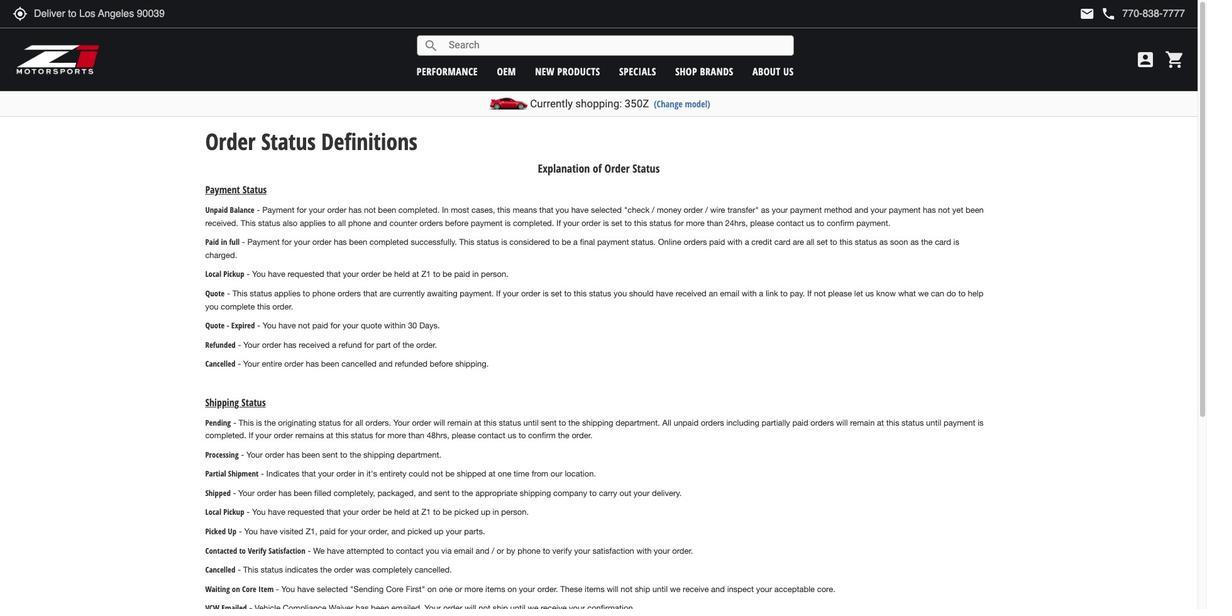 Task type: locate. For each thing, give the bounding box(es) containing it.
at inside local pickup - you have requested that your order be held at z1 to be paid in person.
[[412, 270, 419, 279]]

z1,
[[306, 527, 317, 537]]

2 pickup from the top
[[223, 507, 244, 518]]

1 quote from the top
[[205, 288, 225, 299]]

received down quote - expired - you have not paid for your quote within 30 days.
[[299, 341, 330, 350]]

orders right unpaid
[[701, 418, 724, 428]]

phone inside contacted to verify satisfaction - we have attempted to contact you via email and / or by phone to verify your satisfaction with your order.
[[518, 547, 541, 556]]

orders right partially
[[811, 418, 834, 428]]

core left item
[[242, 584, 256, 595]]

card right soon
[[935, 238, 951, 247]]

0 vertical spatial with
[[727, 238, 743, 247]]

have up verify
[[260, 527, 277, 537]]

you up verify
[[252, 508, 266, 518]]

email inside contacted to verify satisfaction - we have attempted to contact you via email and / or by phone to verify your satisfaction with your order.
[[454, 547, 473, 556]]

picked
[[454, 508, 479, 518], [407, 527, 432, 537]]

picked up - you have visited z1, paid for your order, and picked up your parts.
[[205, 526, 485, 538]]

0 vertical spatial more
[[686, 219, 705, 228]]

explanation
[[538, 161, 590, 176]]

you right expired
[[263, 321, 276, 331]]

and down "part"
[[379, 360, 393, 369]]

order inside 'processing - your order has been sent to the shipping department.'
[[265, 451, 284, 460]]

are inside "- payment for your order has been completed successfully. this status is considered to be a final payment status. online orders paid with a credit card are all set to this status as soon as the card is charged."
[[793, 238, 804, 247]]

1 vertical spatial requested
[[288, 508, 324, 518]]

1 horizontal spatial please
[[750, 219, 774, 228]]

if right the pay.
[[807, 289, 812, 299]]

phone right by at the bottom
[[518, 547, 541, 556]]

completed. up counter
[[398, 206, 440, 215]]

- inside - payment for your order has not been completed. in most cases, this means that you have selected "check / money order / wire transfer" as your payment method and your payment has not yet been received. this status also applies to all phone and counter orders before payment is completed. if your order is set to this status for more than 24hrs, please contact us to confirm payment.
[[257, 206, 260, 215]]

phone
[[1101, 6, 1116, 21], [348, 219, 371, 228], [312, 289, 335, 299], [518, 547, 541, 556]]

1 cancelled from the top
[[205, 358, 235, 370]]

0 vertical spatial received
[[676, 289, 707, 299]]

0 vertical spatial pickup
[[223, 269, 244, 280]]

1 vertical spatial or
[[455, 585, 462, 595]]

us inside - this is the originating status for all orders. your order will remain at this status until sent to the shipping department. all unpaid orders including partially paid orders will remain at this status until payment is completed. if your order remains at this status for more than 48hrs, please contact us to confirm the order.
[[508, 431, 516, 441]]

please
[[750, 219, 774, 228], [828, 289, 852, 299], [452, 431, 476, 441]]

2 vertical spatial all
[[355, 418, 363, 428]]

2 quote from the top
[[205, 320, 225, 331]]

1 horizontal spatial sent
[[434, 489, 450, 498]]

are right credit
[[793, 238, 804, 247]]

payment inside - payment for your order has not been completed. in most cases, this means that you have selected "check / money order / wire transfer" as your payment method and your payment has not yet been received. this status also applies to all phone and counter orders before payment is completed. if your order is set to this status for more than 24hrs, please contact us to confirm payment.
[[262, 206, 294, 215]]

for left "part"
[[364, 341, 374, 350]]

your inside shipped - your order has been filled completely, packaged, and sent to the appropriate shipping company to carry out your delivery.
[[634, 489, 650, 498]]

for
[[297, 206, 307, 215], [674, 219, 684, 228], [282, 238, 292, 247], [330, 321, 340, 331], [364, 341, 374, 350], [343, 418, 353, 428], [375, 431, 385, 441], [338, 527, 348, 537]]

2 horizontal spatial /
[[705, 206, 708, 215]]

paid inside picked up - you have visited z1, paid for your order, and picked up your parts.
[[320, 527, 336, 537]]

order. inside refunded - your order has received a refund for part of the order.
[[416, 341, 437, 350]]

1 vertical spatial payment.
[[460, 289, 494, 299]]

2 z1 from the top
[[421, 508, 431, 518]]

for down money at the top right
[[674, 219, 684, 228]]

for down also
[[282, 238, 292, 247]]

your inside 'processing - your order has been sent to the shipping department.'
[[246, 451, 263, 460]]

2 local from the top
[[205, 507, 221, 518]]

sent up our
[[541, 418, 557, 428]]

not inside quote - expired - you have not paid for your quote within 30 days.
[[298, 321, 310, 331]]

0 horizontal spatial core
[[242, 584, 256, 595]]

been inside 'processing - your order has been sent to the shipping department.'
[[302, 451, 320, 460]]

contact right 24hrs, at right top
[[776, 219, 804, 228]]

1 vertical spatial more
[[387, 431, 406, 441]]

1 horizontal spatial selected
[[591, 206, 622, 215]]

0 vertical spatial one
[[498, 470, 511, 479]]

awaiting
[[427, 289, 457, 299]]

0 horizontal spatial or
[[455, 585, 462, 595]]

have up refunded - your order has received a refund for part of the order.
[[279, 321, 296, 331]]

have up "final"
[[571, 206, 589, 215]]

1 horizontal spatial picked
[[454, 508, 479, 518]]

you left the via at bottom
[[426, 547, 439, 556]]

shipped
[[457, 470, 486, 479]]

before down the most
[[445, 219, 468, 228]]

not
[[364, 206, 376, 215], [938, 206, 950, 215], [814, 289, 826, 299], [298, 321, 310, 331], [431, 470, 443, 479], [621, 585, 633, 595]]

department.
[[616, 418, 660, 428], [397, 451, 441, 460]]

your down expired
[[243, 341, 260, 350]]

not left yet
[[938, 206, 950, 215]]

unpaid
[[205, 204, 228, 216]]

0 horizontal spatial selected
[[317, 585, 348, 595]]

you
[[252, 270, 266, 279], [263, 321, 276, 331], [252, 508, 266, 518], [244, 527, 258, 537], [281, 585, 295, 595]]

this inside - this status applies to phone orders that are currently awaiting payment. if your order is set to this status you should have received an email with a link to pay. if not please let us know what we can do to help you complete this order.
[[232, 289, 248, 299]]

refunded
[[205, 339, 236, 351]]

0 horizontal spatial set
[[551, 289, 562, 299]]

all left orders.
[[355, 418, 363, 428]]

picked inside picked up - you have visited z1, paid for your order, and picked up your parts.
[[407, 527, 432, 537]]

we
[[918, 289, 929, 299], [670, 585, 681, 595]]

or
[[497, 547, 504, 556], [455, 585, 462, 595]]

2 card from the left
[[935, 238, 951, 247]]

more inside - payment for your order has not been completed. in most cases, this means that you have selected "check / money order / wire transfer" as your payment method and your payment has not yet been received. this status also applies to all phone and counter orders before payment is completed. if your order is set to this status for more than 24hrs, please contact us to confirm payment.
[[686, 219, 705, 228]]

in inside local pickup - you have requested that your order be held at z1 to be paid in person.
[[472, 270, 479, 279]]

one inside partial shipment - indicates that your order in it's entirety could not be shipped at one time from our location.
[[498, 470, 511, 479]]

all
[[662, 418, 671, 428]]

orders right online
[[684, 238, 707, 247]]

been left filled
[[294, 489, 312, 498]]

z1 up awaiting
[[421, 270, 431, 279]]

payment
[[790, 206, 822, 215], [889, 206, 921, 215], [471, 219, 503, 228], [597, 238, 629, 247], [944, 418, 975, 428]]

0 vertical spatial order
[[205, 126, 256, 157]]

this up complete
[[232, 289, 248, 299]]

be up order, on the left bottom of page
[[383, 508, 392, 518]]

verify
[[248, 545, 266, 557]]

z1 for local pickup - you have requested that your order be held at z1 to be paid in person.
[[421, 270, 431, 279]]

definitions
[[321, 126, 417, 157]]

the inside 'processing - your order has been sent to the shipping department.'
[[350, 451, 361, 460]]

one
[[498, 470, 511, 479], [439, 585, 453, 595]]

payment for paid in full
[[247, 238, 280, 247]]

payment. right awaiting
[[460, 289, 494, 299]]

email inside - this status applies to phone orders that are currently awaiting payment. if your order is set to this status you should have received an email with a link to pay. if not please let us know what we can do to help you complete this order.
[[720, 289, 739, 299]]

a left the refund
[[332, 341, 336, 350]]

order up 'payment status'
[[205, 126, 256, 157]]

your up 'shipment'
[[246, 451, 263, 460]]

2 vertical spatial contact
[[396, 547, 424, 556]]

that right the means
[[539, 206, 553, 215]]

you
[[556, 206, 569, 215], [614, 289, 627, 299], [205, 302, 219, 312], [426, 547, 439, 556]]

1 vertical spatial up
[[434, 527, 444, 537]]

a left link
[[759, 289, 763, 299]]

received inside refunded - your order has received a refund for part of the order.
[[299, 341, 330, 350]]

0 horizontal spatial of
[[393, 341, 400, 350]]

quote
[[361, 321, 382, 331]]

that
[[539, 206, 553, 215], [327, 270, 341, 279], [363, 289, 377, 299], [302, 470, 316, 479], [327, 508, 341, 518]]

mail phone
[[1080, 6, 1116, 21]]

completed
[[369, 238, 408, 247]]

1 vertical spatial department.
[[397, 451, 441, 460]]

should
[[629, 289, 654, 299]]

you right up
[[244, 527, 258, 537]]

1 vertical spatial than
[[408, 431, 424, 441]]

2 horizontal spatial on
[[508, 585, 517, 595]]

core
[[242, 584, 256, 595], [386, 585, 404, 595]]

requested for local pickup - you have requested that your order be held at z1 to be picked up in person.
[[288, 508, 324, 518]]

2 horizontal spatial us
[[865, 289, 874, 299]]

order,
[[368, 527, 389, 537]]

"sending
[[350, 585, 384, 595]]

order. up receive
[[672, 547, 693, 556]]

delivery.
[[652, 489, 682, 498]]

0 vertical spatial cancelled
[[205, 358, 235, 370]]

payment right the full
[[247, 238, 280, 247]]

1 vertical spatial confirm
[[528, 431, 556, 441]]

about us link
[[753, 64, 794, 78]]

0 vertical spatial we
[[918, 289, 929, 299]]

has inside shipped - your order has been filled completely, packaged, and sent to the appropriate shipping company to carry out your delivery.
[[278, 489, 291, 498]]

order. down 'days.'
[[416, 341, 437, 350]]

1 requested from the top
[[288, 270, 324, 279]]

satisfaction
[[268, 545, 305, 557]]

shopping:
[[575, 97, 622, 110]]

0 vertical spatial z1
[[421, 270, 431, 279]]

0 vertical spatial requested
[[288, 270, 324, 279]]

order up "check
[[604, 161, 630, 176]]

of right 'explanation'
[[593, 161, 602, 176]]

paid down wire
[[709, 238, 725, 247]]

new products link
[[535, 64, 600, 78]]

all
[[338, 219, 346, 228], [806, 238, 814, 247], [355, 418, 363, 428]]

your inside the cancelled - your entire order has been cancelled and refunded before shipping.
[[243, 360, 260, 369]]

0 horizontal spatial as
[[761, 206, 770, 215]]

z1 down shipped - your order has been filled completely, packaged, and sent to the appropriate shipping company to carry out your delivery.
[[421, 508, 431, 518]]

at
[[412, 270, 419, 279], [474, 418, 481, 428], [877, 418, 884, 428], [326, 431, 333, 441], [488, 470, 495, 479], [412, 508, 419, 518]]

your right orders.
[[393, 418, 410, 428]]

on right waiting
[[232, 584, 240, 595]]

z1 inside local pickup - you have requested that your order be held at z1 to be paid in person.
[[421, 270, 431, 279]]

order. inside - this status applies to phone orders that are currently awaiting payment. if your order is set to this status you should have received an email with a link to pay. if not please let us know what we can do to help you complete this order.
[[272, 302, 293, 312]]

paid
[[205, 237, 219, 248]]

2 held from the top
[[394, 508, 410, 518]]

- inside "- payment for your order has been completed successfully. this status is considered to be a final payment status. online orders paid with a credit card are all set to this status as soon as the card is charged."
[[242, 238, 245, 247]]

and
[[854, 206, 868, 215], [373, 219, 387, 228], [379, 360, 393, 369], [418, 489, 432, 498], [391, 527, 405, 537], [476, 547, 489, 556], [711, 585, 725, 595]]

/
[[652, 206, 654, 215], [705, 206, 708, 215], [492, 547, 494, 556]]

order
[[327, 206, 346, 215], [684, 206, 703, 215], [582, 219, 601, 228], [312, 238, 332, 247], [361, 270, 380, 279], [521, 289, 540, 299], [262, 341, 281, 350], [284, 360, 304, 369], [412, 418, 431, 428], [274, 431, 293, 441], [265, 451, 284, 460], [336, 470, 356, 479], [257, 489, 276, 498], [361, 508, 380, 518], [334, 566, 353, 575]]

selected
[[591, 206, 622, 215], [317, 585, 348, 595]]

2 vertical spatial more
[[465, 585, 483, 595]]

you inside local pickup - you have requested that your order be held at z1 to be paid in person.
[[252, 270, 266, 279]]

the inside refunded - your order has received a refund for part of the order.
[[402, 341, 414, 350]]

part
[[376, 341, 391, 350]]

pickup
[[223, 269, 244, 280], [223, 507, 244, 518]]

us inside - this status applies to phone orders that are currently awaiting payment. if your order is set to this status you should have received an email with a link to pay. if not please let us know what we can do to help you complete this order.
[[865, 289, 874, 299]]

requested inside local pickup - you have requested that your order be held at z1 to be paid in person.
[[288, 270, 324, 279]]

(change model) link
[[654, 98, 710, 110]]

1 horizontal spatial we
[[918, 289, 929, 299]]

- this status applies to phone orders that are currently awaiting payment. if your order is set to this status you should have received an email with a link to pay. if not please let us know what we can do to help you complete this order.
[[205, 289, 984, 312]]

as
[[761, 206, 770, 215], [879, 238, 888, 247], [910, 238, 919, 247]]

let
[[854, 289, 863, 299]]

pickup for local pickup - you have requested that your order be held at z1 to be paid in person.
[[223, 269, 244, 280]]

payment inside - this is the originating status for all orders. your order will remain at this status until sent to the shipping department. all unpaid orders including partially paid orders will remain at this status until payment is completed. if your order remains at this status for more than 48hrs, please contact us to confirm the order.
[[944, 418, 975, 428]]

until inside waiting on core item - you have selected "sending core first" on one or more items on your order. these items will not ship until we receive and inspect your acceptable core.
[[652, 585, 668, 595]]

this
[[497, 206, 510, 215], [634, 219, 647, 228], [840, 238, 853, 247], [574, 289, 587, 299], [257, 302, 270, 312], [484, 418, 497, 428], [886, 418, 899, 428], [336, 431, 349, 441]]

a
[[573, 238, 578, 247], [745, 238, 749, 247], [759, 289, 763, 299], [332, 341, 336, 350]]

2 requested from the top
[[288, 508, 324, 518]]

1 horizontal spatial core
[[386, 585, 404, 595]]

this inside "- payment for your order has been completed successfully. this status is considered to be a final payment status. online orders paid with a credit card are all set to this status as soon as the card is charged."
[[840, 238, 853, 247]]

payment for unpaid balance
[[262, 206, 294, 215]]

all inside "- payment for your order has been completed successfully. this status is considered to be a final payment status. online orders paid with a credit card are all set to this status as soon as the card is charged."
[[806, 238, 814, 247]]

your left entire
[[243, 360, 260, 369]]

0 horizontal spatial email
[[454, 547, 473, 556]]

more down contacted to verify satisfaction - we have attempted to contact you via email and / or by phone to verify your satisfaction with your order.
[[465, 585, 483, 595]]

1 local from the top
[[205, 269, 221, 280]]

0 horizontal spatial card
[[774, 238, 791, 247]]

2 cancelled from the top
[[205, 565, 235, 576]]

visited
[[280, 527, 303, 537]]

1 vertical spatial us
[[865, 289, 874, 299]]

on right first"
[[427, 585, 437, 595]]

shipping inside - this is the originating status for all orders. your order will remain at this status until sent to the shipping department. all unpaid orders including partially paid orders will remain at this status until payment is completed. if your order remains at this status for more than 48hrs, please contact us to confirm the order.
[[582, 418, 613, 428]]

be
[[562, 238, 571, 247], [383, 270, 392, 279], [443, 270, 452, 279], [445, 470, 455, 479], [383, 508, 392, 518], [443, 508, 452, 518]]

acceptable
[[774, 585, 815, 595]]

your for shipped
[[238, 489, 255, 498]]

quote up complete
[[205, 288, 225, 299]]

phone up quote - expired - you have not paid for your quote within 30 days.
[[312, 289, 335, 299]]

paid inside local pickup - you have requested that your order be held at z1 to be paid in person.
[[454, 270, 470, 279]]

1 horizontal spatial will
[[607, 585, 618, 595]]

2 horizontal spatial as
[[910, 238, 919, 247]]

our
[[551, 470, 563, 479]]

about
[[753, 64, 781, 78]]

not right could at the left bottom
[[431, 470, 443, 479]]

quote for quote - expired - you have not paid for your quote within 30 days.
[[205, 320, 225, 331]]

your inside partial shipment - indicates that your order in it's entirety could not be shipped at one time from our location.
[[318, 470, 334, 479]]

core inside waiting on core item - you have selected "sending core first" on one or more items on your order. these items will not ship until we receive and inspect your acceptable core.
[[386, 585, 404, 595]]

cancelled - this status indicates the order was completely cancelled.
[[205, 565, 452, 576]]

at inside local pickup - you have requested that your order be held at z1 to be picked up in person.
[[412, 508, 419, 518]]

paid right z1,
[[320, 527, 336, 537]]

new products
[[535, 64, 600, 78]]

/ left wire
[[705, 206, 708, 215]]

for up refunded - your order has received a refund for part of the order.
[[330, 321, 340, 331]]

have right should
[[656, 289, 673, 299]]

paid inside "- payment for your order has been completed successfully. this status is considered to be a final payment status. online orders paid with a credit card are all set to this status as soon as the card is charged."
[[709, 238, 725, 247]]

1 vertical spatial of
[[393, 341, 400, 350]]

1 horizontal spatial department.
[[616, 418, 660, 428]]

all right credit
[[806, 238, 814, 247]]

0 horizontal spatial up
[[434, 527, 444, 537]]

or left by at the bottom
[[497, 547, 504, 556]]

are left currently
[[380, 289, 391, 299]]

of right "part"
[[393, 341, 400, 350]]

set
[[611, 219, 622, 228], [817, 238, 828, 247], [551, 289, 562, 299]]

as inside - payment for your order has not been completed. in most cases, this means that you have selected "check / money order / wire transfer" as your payment method and your payment has not yet been received. this status also applies to all phone and counter orders before payment is completed. if your order is set to this status for more than 24hrs, please contact us to confirm payment.
[[761, 206, 770, 215]]

your for processing
[[246, 451, 263, 460]]

receive
[[683, 585, 709, 595]]

0 horizontal spatial payment.
[[460, 289, 494, 299]]

1 vertical spatial received
[[299, 341, 330, 350]]

before right refunded
[[430, 360, 453, 369]]

be inside partial shipment - indicates that your order in it's entirety could not be shipped at one time from our location.
[[445, 470, 455, 479]]

0 horizontal spatial more
[[387, 431, 406, 441]]

shipping inside shipped - your order has been filled completely, packaged, and sent to the appropriate shipping company to carry out your delivery.
[[520, 489, 551, 498]]

- inside quote - expired - you have not paid for your quote within 30 days.
[[257, 321, 260, 331]]

held down packaged, at the left bottom
[[394, 508, 410, 518]]

person.
[[481, 270, 509, 279], [501, 508, 529, 518]]

than inside - payment for your order has not been completed. in most cases, this means that you have selected "check / money order / wire transfer" as your payment method and your payment has not yet been received. this status also applies to all phone and counter orders before payment is completed. if your order is set to this status for more than 24hrs, please contact us to confirm payment.
[[707, 219, 723, 228]]

selected inside waiting on core item - you have selected "sending core first" on one or more items on your order. these items will not ship until we receive and inspect your acceptable core.
[[317, 585, 348, 595]]

the up location.
[[568, 418, 580, 428]]

can
[[931, 289, 944, 299]]

you right item
[[281, 585, 295, 595]]

payment inside "- payment for your order has been completed successfully. this status is considered to be a final payment status. online orders paid with a credit card are all set to this status as soon as the card is charged."
[[597, 238, 629, 247]]

orders down local pickup - you have requested that your order be held at z1 to be paid in person.
[[338, 289, 361, 299]]

have inside local pickup - you have requested that your order be held at z1 to be picked up in person.
[[268, 508, 285, 518]]

one inside waiting on core item - you have selected "sending core first" on one or more items on your order. these items will not ship until we receive and inspect your acceptable core.
[[439, 585, 453, 595]]

applies right also
[[300, 219, 326, 228]]

cancelled
[[342, 360, 377, 369]]

department. left all
[[616, 418, 660, 428]]

1 horizontal spatial set
[[611, 219, 622, 228]]

- inside local pickup - you have requested that your order be held at z1 to be paid in person.
[[247, 270, 250, 279]]

picked inside local pickup - you have requested that your order be held at z1 to be picked up in person.
[[454, 508, 479, 518]]

local up picked
[[205, 507, 221, 518]]

applies inside - this status applies to phone orders that are currently awaiting payment. if your order is set to this status you should have received an email with a link to pay. if not please let us know what we can do to help you complete this order.
[[274, 289, 300, 299]]

will inside waiting on core item - you have selected "sending core first" on one or more items on your order. these items will not ship until we receive and inspect your acceptable core.
[[607, 585, 618, 595]]

if down shipping status
[[249, 431, 253, 441]]

0 vertical spatial payment.
[[856, 219, 891, 228]]

have right we
[[327, 547, 344, 556]]

1 vertical spatial all
[[806, 238, 814, 247]]

status for order
[[261, 126, 316, 157]]

0 horizontal spatial remain
[[447, 418, 472, 428]]

1 vertical spatial selected
[[317, 585, 348, 595]]

sent
[[541, 418, 557, 428], [322, 451, 338, 460], [434, 489, 450, 498]]

the down shipped
[[462, 489, 473, 498]]

confirm up from
[[528, 431, 556, 441]]

all inside - this is the originating status for all orders. your order will remain at this status until sent to the shipping department. all unpaid orders including partially paid orders will remain at this status until payment is completed. if your order remains at this status for more than 48hrs, please contact us to confirm the order.
[[355, 418, 363, 428]]

1 pickup from the top
[[223, 269, 244, 280]]

0 vertical spatial please
[[750, 219, 774, 228]]

1 vertical spatial sent
[[322, 451, 338, 460]]

held
[[394, 270, 410, 279], [394, 508, 410, 518]]

completed. down the pending
[[205, 431, 246, 441]]

you for local pickup - you have requested that your order be held at z1 to be paid in person.
[[252, 270, 266, 279]]

applies
[[300, 219, 326, 228], [274, 289, 300, 299]]

card right credit
[[774, 238, 791, 247]]

carry
[[599, 489, 617, 498]]

1 horizontal spatial received
[[676, 289, 707, 299]]

1 vertical spatial pickup
[[223, 507, 244, 518]]

0 horizontal spatial we
[[670, 585, 681, 595]]

1 vertical spatial shipping
[[363, 451, 395, 460]]

0 horizontal spatial completed.
[[205, 431, 246, 441]]

0 vertical spatial sent
[[541, 418, 557, 428]]

0 horizontal spatial us
[[508, 431, 516, 441]]

for inside refunded - your order has received a refund for part of the order.
[[364, 341, 374, 350]]

sent right packaged, at the left bottom
[[434, 489, 450, 498]]

0 horizontal spatial confirm
[[528, 431, 556, 441]]

z1 inside local pickup - you have requested that your order be held at z1 to be picked up in person.
[[421, 508, 431, 518]]

set inside "- payment for your order has been completed successfully. this status is considered to be a final payment status. online orders paid with a credit card are all set to this status as soon as the card is charged."
[[817, 238, 828, 247]]

0 vertical spatial shipping
[[582, 418, 613, 428]]

my_location
[[13, 6, 28, 21]]

held inside local pickup - you have requested that your order be held at z1 to be picked up in person.
[[394, 508, 410, 518]]

if up "- payment for your order has been completed successfully. this status is considered to be a final payment status. online orders paid with a credit card are all set to this status as soon as the card is charged."
[[556, 219, 561, 228]]

and right method
[[854, 206, 868, 215]]

1 horizontal spatial remain
[[850, 418, 875, 428]]

partial shipment - indicates that your order in it's entirety could not be shipped at one time from our location.
[[205, 469, 596, 480]]

unpaid
[[674, 418, 699, 428]]

you right the means
[[556, 206, 569, 215]]

mail link
[[1080, 6, 1095, 21]]

packaged,
[[377, 489, 416, 498]]

this down shipping status
[[239, 418, 254, 428]]

us
[[806, 219, 815, 228], [865, 289, 874, 299], [508, 431, 516, 441]]

this down balance
[[241, 219, 256, 228]]

order. inside - this is the originating status for all orders. your order will remain at this status until sent to the shipping department. all unpaid orders including partially paid orders will remain at this status until payment is completed. if your order remains at this status for more than 48hrs, please contact us to confirm the order.
[[572, 431, 592, 441]]

be inside "- payment for your order has been completed successfully. this status is considered to be a final payment status. online orders paid with a credit card are all set to this status as soon as the card is charged."
[[562, 238, 571, 247]]

- this is the originating status for all orders. your order will remain at this status until sent to the shipping department. all unpaid orders including partially paid orders will remain at this status until payment is completed. if your order remains at this status for more than 48hrs, please contact us to confirm the order.
[[205, 418, 984, 441]]

30
[[408, 321, 417, 331]]

0 vertical spatial completed.
[[398, 206, 440, 215]]

- inside partial shipment - indicates that your order in it's entirety could not be shipped at one time from our location.
[[261, 470, 264, 479]]

2 vertical spatial payment
[[247, 238, 280, 247]]

on down by at the bottom
[[508, 585, 517, 595]]

items down contacted to verify satisfaction - we have attempted to contact you via email and / or by phone to verify your satisfaction with your order.
[[485, 585, 505, 595]]

2 vertical spatial sent
[[434, 489, 450, 498]]

cancelled for cancelled - your entire order has been cancelled and refunded before shipping.
[[205, 358, 235, 370]]

0 horizontal spatial than
[[408, 431, 424, 441]]

shopping_cart
[[1165, 50, 1185, 70]]

your inside local pickup - you have requested that your order be held at z1 to be picked up in person.
[[343, 508, 359, 518]]

we left can
[[918, 289, 929, 299]]

order inside "- payment for your order has been completed successfully. this status is considered to be a final payment status. online orders paid with a credit card are all set to this status as soon as the card is charged."
[[312, 238, 332, 247]]

2 horizontal spatial sent
[[541, 418, 557, 428]]

requested up z1,
[[288, 508, 324, 518]]

1 vertical spatial please
[[828, 289, 852, 299]]

that up quote - expired - you have not paid for your quote within 30 days.
[[327, 270, 341, 279]]

card
[[774, 238, 791, 247], [935, 238, 951, 247]]

that inside partial shipment - indicates that your order in it's entirety could not be shipped at one time from our location.
[[302, 470, 316, 479]]

2 vertical spatial us
[[508, 431, 516, 441]]

0 vertical spatial picked
[[454, 508, 479, 518]]

2 horizontal spatial more
[[686, 219, 705, 228]]

1 horizontal spatial shipping
[[520, 489, 551, 498]]

1 vertical spatial held
[[394, 508, 410, 518]]

that down filled
[[327, 508, 341, 518]]

requested for local pickup - you have requested that your order be held at z1 to be paid in person.
[[288, 270, 324, 279]]

that inside local pickup - you have requested that your order be held at z1 to be picked up in person.
[[327, 508, 341, 518]]

payment up also
[[262, 206, 294, 215]]

brands
[[700, 64, 733, 78]]

0 vertical spatial are
[[793, 238, 804, 247]]

status for shipping
[[241, 396, 266, 410]]

0 horizontal spatial contact
[[396, 547, 424, 556]]

payment
[[205, 183, 240, 197], [262, 206, 294, 215], [247, 238, 280, 247]]

phone inside - this status applies to phone orders that are currently awaiting payment. if your order is set to this status you should have received an email with a link to pay. if not please let us know what we can do to help you complete this order.
[[312, 289, 335, 299]]

0 horizontal spatial /
[[492, 547, 494, 556]]

1 horizontal spatial more
[[465, 585, 483, 595]]

and right order, on the left bottom of page
[[391, 527, 405, 537]]

status for payment
[[242, 183, 267, 197]]

be left "final"
[[562, 238, 571, 247]]

have inside quote - expired - you have not paid for your quote within 30 days.
[[279, 321, 296, 331]]

0 horizontal spatial received
[[299, 341, 330, 350]]

cases,
[[471, 206, 495, 215]]

also
[[283, 219, 298, 228]]

have inside picked up - you have visited z1, paid for your order, and picked up your parts.
[[260, 527, 277, 537]]

partial
[[205, 469, 226, 480]]

0 vertical spatial email
[[720, 289, 739, 299]]

payment inside "- payment for your order has been completed successfully. this status is considered to be a final payment status. online orders paid with a credit card are all set to this status as soon as the card is charged."
[[247, 238, 280, 247]]

applies up quote - expired - you have not paid for your quote within 30 days.
[[274, 289, 300, 299]]

order inside partial shipment - indicates that your order in it's entirety could not be shipped at one time from our location.
[[336, 470, 356, 479]]

1 held from the top
[[394, 270, 410, 279]]

0 vertical spatial or
[[497, 547, 504, 556]]

1 horizontal spatial us
[[806, 219, 815, 228]]

within
[[384, 321, 406, 331]]

1 z1 from the top
[[421, 270, 431, 279]]

that down local pickup - you have requested that your order be held at z1 to be paid in person.
[[363, 289, 377, 299]]

1 vertical spatial local
[[205, 507, 221, 518]]

this inside - payment for your order has not been completed. in most cases, this means that you have selected "check / money order / wire transfer" as your payment method and your payment has not yet been received. this status also applies to all phone and counter orders before payment is completed. if your order is set to this status for more than 24hrs, please contact us to confirm payment.
[[241, 219, 256, 228]]

0 vertical spatial all
[[338, 219, 346, 228]]

department. up could at the left bottom
[[397, 451, 441, 460]]

0 vertical spatial department.
[[616, 418, 660, 428]]

know
[[876, 289, 896, 299]]

status inside cancelled - this status indicates the order was completely cancelled.
[[261, 566, 283, 575]]

1 vertical spatial payment
[[262, 206, 294, 215]]

not inside - this status applies to phone orders that are currently awaiting payment. if your order is set to this status you should have received an email with a link to pay. if not please let us know what we can do to help you complete this order.
[[814, 289, 826, 299]]

all right also
[[338, 219, 346, 228]]

paid up awaiting
[[454, 270, 470, 279]]

2 vertical spatial completed.
[[205, 431, 246, 441]]

order. up location.
[[572, 431, 592, 441]]

1 vertical spatial contact
[[478, 431, 505, 441]]

0 vertical spatial than
[[707, 219, 723, 228]]

been inside shipped - your order has been filled completely, packaged, and sent to the appropriate shipping company to carry out your delivery.
[[294, 489, 312, 498]]

held inside local pickup - you have requested that your order be held at z1 to be paid in person.
[[394, 270, 410, 279]]

set inside - payment for your order has not been completed. in most cases, this means that you have selected "check / money order / wire transfer" as your payment method and your payment has not yet been received. this status also applies to all phone and counter orders before payment is completed. if your order is set to this status for more than 24hrs, please contact us to confirm payment.
[[611, 219, 622, 228]]

paid inside - this is the originating status for all orders. your order will remain at this status until sent to the shipping department. all unpaid orders including partially paid orders will remain at this status until payment is completed. if your order remains at this status for more than 48hrs, please contact us to confirm the order.
[[792, 418, 808, 428]]

at inside partial shipment - indicates that your order in it's entirety could not be shipped at one time from our location.
[[488, 470, 495, 479]]

1 horizontal spatial than
[[707, 219, 723, 228]]

1 horizontal spatial of
[[593, 161, 602, 176]]



Task type: describe. For each thing, give the bounding box(es) containing it.
money
[[657, 206, 681, 215]]

sent inside 'processing - your order has been sent to the shipping department.'
[[322, 451, 338, 460]]

a left "final"
[[573, 238, 578, 247]]

for inside quote - expired - you have not paid for your quote within 30 days.
[[330, 321, 340, 331]]

2 horizontal spatial until
[[926, 418, 941, 428]]

pickup for local pickup - you have requested that your order be held at z1 to be picked up in person.
[[223, 507, 244, 518]]

have inside - this status applies to phone orders that are currently awaiting payment. if your order is set to this status you should have received an email with a link to pay. if not please let us know what we can do to help you complete this order.
[[656, 289, 673, 299]]

your inside quote - expired - you have not paid for your quote within 30 days.
[[343, 321, 359, 331]]

core.
[[817, 585, 835, 595]]

shipping status
[[205, 396, 266, 410]]

have inside waiting on core item - you have selected "sending core first" on one or more items on your order. these items will not ship until we receive and inspect your acceptable core.
[[297, 585, 315, 595]]

order. inside contacted to verify satisfaction - we have attempted to contact you via email and / or by phone to verify your satisfaction with your order.
[[672, 547, 693, 556]]

been inside "- payment for your order has been completed successfully. this status is considered to be a final payment status. online orders paid with a credit card are all set to this status as soon as the card is charged."
[[349, 238, 367, 247]]

be down completed
[[383, 270, 392, 279]]

the up our
[[558, 431, 569, 441]]

- inside contacted to verify satisfaction - we have attempted to contact you via email and / or by phone to verify your satisfaction with your order.
[[308, 547, 311, 556]]

for down orders.
[[375, 431, 385, 441]]

you left complete
[[205, 302, 219, 312]]

days.
[[419, 321, 440, 331]]

2 items from the left
[[585, 585, 605, 595]]

the inside "- payment for your order has been completed successfully. this status is considered to be a final payment status. online orders paid with a credit card are all set to this status as soon as the card is charged."
[[921, 238, 933, 247]]

1 card from the left
[[774, 238, 791, 247]]

selected inside - payment for your order has not been completed. in most cases, this means that you have selected "check / money order / wire transfer" as your payment method and your payment has not yet been received. this status also applies to all phone and counter orders before payment is completed. if your order is set to this status for more than 24hrs, please contact us to confirm payment.
[[591, 206, 622, 215]]

for inside picked up - you have visited z1, paid for your order, and picked up your parts.
[[338, 527, 348, 537]]

department. inside 'processing - your order has been sent to the shipping department.'
[[397, 451, 441, 460]]

by
[[506, 547, 515, 556]]

including
[[726, 418, 759, 428]]

0 horizontal spatial order
[[205, 126, 256, 157]]

have inside contacted to verify satisfaction - we have attempted to contact you via email and / or by phone to verify your satisfaction with your order.
[[327, 547, 344, 556]]

payment. inside - payment for your order has not been completed. in most cases, this means that you have selected "check / money order / wire transfer" as your payment method and your payment has not yet been received. this status also applies to all phone and counter orders before payment is completed. if your order is set to this status for more than 24hrs, please contact us to confirm payment.
[[856, 219, 891, 228]]

your for cancelled
[[243, 360, 260, 369]]

oem link
[[497, 64, 516, 78]]

to inside 'processing - your order has been sent to the shipping department.'
[[340, 451, 347, 460]]

- inside refunded - your order has received a refund for part of the order.
[[238, 341, 241, 350]]

z1 motorsports logo image
[[16, 44, 100, 75]]

counter
[[389, 219, 417, 228]]

has inside "- payment for your order has been completed successfully. this status is considered to be a final payment status. online orders paid with a credit card are all set to this status as soon as the card is charged."
[[334, 238, 347, 247]]

in
[[442, 206, 449, 215]]

local for local pickup - you have requested that your order be held at z1 to be picked up in person.
[[205, 507, 221, 518]]

you for picked up - you have visited z1, paid for your order, and picked up your parts.
[[244, 527, 258, 537]]

currently
[[393, 289, 425, 299]]

processing
[[205, 449, 239, 461]]

payment status
[[205, 183, 267, 197]]

appropriate
[[475, 489, 517, 498]]

of inside refunded - your order has received a refund for part of the order.
[[393, 341, 400, 350]]

was
[[355, 566, 370, 575]]

you for local pickup - you have requested that your order be held at z1 to be picked up in person.
[[252, 508, 266, 518]]

held for local pickup - you have requested that your order be held at z1 to be picked up in person.
[[394, 508, 410, 518]]

account_box link
[[1132, 50, 1159, 70]]

shipped
[[205, 488, 231, 499]]

please inside - this status applies to phone orders that are currently awaiting payment. if your order is set to this status you should have received an email with a link to pay. if not please let us know what we can do to help you complete this order.
[[828, 289, 852, 299]]

be up awaiting
[[443, 270, 452, 279]]

for inside "- payment for your order has been completed successfully. this status is considered to be a final payment status. online orders paid with a credit card are all set to this status as soon as the card is charged."
[[282, 238, 292, 247]]

paid inside quote - expired - you have not paid for your quote within 30 days.
[[312, 321, 328, 331]]

completely
[[372, 566, 412, 575]]

from
[[532, 470, 548, 479]]

shipped - your order has been filled completely, packaged, and sent to the appropriate shipping company to carry out your delivery.
[[205, 488, 682, 499]]

local pickup - you have requested that your order be held at z1 to be picked up in person.
[[205, 507, 529, 518]]

products
[[557, 64, 600, 78]]

1 remain from the left
[[447, 418, 472, 428]]

phone right mail link
[[1101, 6, 1116, 21]]

please inside - this is the originating status for all orders. your order will remain at this status until sent to the shipping department. all unpaid orders including partially paid orders will remain at this status until payment is completed. if your order remains at this status for more than 48hrs, please contact us to confirm the order.
[[452, 431, 476, 441]]

refund
[[339, 341, 362, 350]]

inspect
[[727, 585, 754, 595]]

cancelled.
[[415, 566, 452, 575]]

a inside refunded - your order has received a refund for part of the order.
[[332, 341, 336, 350]]

held for local pickup - you have requested that your order be held at z1 to be paid in person.
[[394, 270, 410, 279]]

has inside refunded - your order has received a refund for part of the order.
[[283, 341, 296, 350]]

specials
[[619, 64, 656, 78]]

paid in full
[[205, 237, 240, 248]]

your inside "- payment for your order has been completed successfully. this status is considered to be a final payment status. online orders paid with a credit card are all set to this status as soon as the card is charged."
[[294, 238, 310, 247]]

this inside - this is the originating status for all orders. your order will remain at this status until sent to the shipping department. all unpaid orders including partially paid orders will remain at this status until payment is completed. if your order remains at this status for more than 48hrs, please contact us to confirm the order.
[[239, 418, 254, 428]]

1 horizontal spatial on
[[427, 585, 437, 595]]

sent inside - this is the originating status for all orders. your order will remain at this status until sent to the shipping department. all unpaid orders including partially paid orders will remain at this status until payment is completed. if your order remains at this status for more than 48hrs, please contact us to confirm the order.
[[541, 418, 557, 428]]

0 vertical spatial payment
[[205, 183, 240, 197]]

and inside shipped - your order has been filled completely, packaged, and sent to the appropriate shipping company to carry out your delivery.
[[418, 489, 432, 498]]

- inside cancelled - this status indicates the order was completely cancelled.
[[238, 566, 241, 575]]

your inside local pickup - you have requested that your order be held at z1 to be paid in person.
[[343, 270, 359, 279]]

(change
[[654, 98, 683, 110]]

0 horizontal spatial on
[[232, 584, 240, 595]]

z1 for local pickup - you have requested that your order be held at z1 to be picked up in person.
[[421, 508, 431, 518]]

that inside - payment for your order has not been completed. in most cases, this means that you have selected "check / money order / wire transfer" as your payment method and your payment has not yet been received. this status also applies to all phone and counter orders before payment is completed. if your order is set to this status for more than 24hrs, please contact us to confirm payment.
[[539, 206, 553, 215]]

with for satisfaction
[[636, 547, 652, 556]]

if inside - payment for your order has not been completed. in most cases, this means that you have selected "check / money order / wire transfer" as your payment method and your payment has not yet been received. this status also applies to all phone and counter orders before payment is completed. if your order is set to this status for more than 24hrs, please contact us to confirm payment.
[[556, 219, 561, 228]]

"check
[[624, 206, 650, 215]]

link
[[766, 289, 778, 299]]

- inside waiting on core item - you have selected "sending core first" on one or more items on your order. these items will not ship until we receive and inspect your acceptable core.
[[276, 585, 279, 595]]

shopping_cart link
[[1162, 50, 1185, 70]]

up
[[228, 526, 236, 538]]

person. inside local pickup - you have requested that your order be held at z1 to be picked up in person.
[[501, 508, 529, 518]]

before inside the cancelled - your entire order has been cancelled and refunded before shipping.
[[430, 360, 453, 369]]

1 vertical spatial completed.
[[513, 219, 554, 228]]

via
[[441, 547, 452, 556]]

department. inside - this is the originating status for all orders. your order will remain at this status until sent to the shipping department. all unpaid orders including partially paid orders will remain at this status until payment is completed. if your order remains at this status for more than 48hrs, please contact us to confirm the order.
[[616, 418, 660, 428]]

that inside local pickup - you have requested that your order be held at z1 to be paid in person.
[[327, 270, 341, 279]]

if right awaiting
[[496, 289, 501, 299]]

the left originating
[[264, 418, 276, 428]]

successfully.
[[411, 238, 457, 247]]

Search search field
[[439, 36, 793, 55]]

satisfaction
[[592, 547, 634, 556]]

quote for quote
[[205, 288, 225, 299]]

shipping.
[[455, 360, 489, 369]]

order inside local pickup - you have requested that your order be held at z1 to be picked up in person.
[[361, 508, 380, 518]]

received inside - this status applies to phone orders that are currently awaiting payment. if your order is set to this status you should have received an email with a link to pay. if not please let us know what we can do to help you complete this order.
[[676, 289, 707, 299]]

your inside - this is the originating status for all orders. your order will remain at this status until sent to the shipping department. all unpaid orders including partially paid orders will remain at this status until payment is completed. if your order remains at this status for more than 48hrs, please contact us to confirm the order.
[[393, 418, 410, 428]]

- inside 'processing - your order has been sent to the shipping department.'
[[241, 451, 244, 460]]

location.
[[565, 470, 596, 479]]

local for local pickup - you have requested that your order be held at z1 to be paid in person.
[[205, 269, 221, 280]]

for up also
[[297, 206, 307, 215]]

- inside - this status applies to phone orders that are currently awaiting payment. if your order is set to this status you should have received an email with a link to pay. if not please let us know what we can do to help you complete this order.
[[227, 289, 230, 299]]

or inside contacted to verify satisfaction - we have attempted to contact you via email and / or by phone to verify your satisfaction with your order.
[[497, 547, 504, 556]]

0 horizontal spatial will
[[433, 418, 445, 428]]

2 horizontal spatial will
[[836, 418, 848, 428]]

first"
[[406, 585, 425, 595]]

item
[[258, 584, 274, 595]]

sent inside shipped - your order has been filled completely, packaged, and sent to the appropriate shipping company to carry out your delivery.
[[434, 489, 450, 498]]

status.
[[631, 238, 656, 247]]

partially
[[762, 418, 790, 428]]

attempted
[[347, 547, 384, 556]]

0 horizontal spatial until
[[523, 418, 539, 428]]

been inside the cancelled - your entire order has been cancelled and refunded before shipping.
[[321, 360, 339, 369]]

with for your
[[727, 238, 743, 247]]

pay.
[[790, 289, 805, 299]]

currently shopping: 350z (change model)
[[530, 97, 710, 110]]

1 horizontal spatial /
[[652, 206, 654, 215]]

quote - expired - you have not paid for your quote within 30 days.
[[205, 320, 440, 331]]

order inside shipped - your order has been filled completely, packaged, and sent to the appropriate shipping company to carry out your delivery.
[[257, 489, 276, 498]]

1 horizontal spatial as
[[879, 238, 888, 247]]

parts.
[[464, 527, 485, 537]]

shop brands link
[[675, 64, 733, 78]]

company
[[553, 489, 587, 498]]

1 horizontal spatial completed.
[[398, 206, 440, 215]]

confirm inside - this is the originating status for all orders. your order will remain at this status until sent to the shipping department. all unpaid orders including partially paid orders will remain at this status until payment is completed. if your order remains at this status for more than 48hrs, please contact us to confirm the order.
[[528, 431, 556, 441]]

expired
[[231, 320, 255, 331]]

refunded
[[395, 360, 427, 369]]

been up counter
[[378, 206, 396, 215]]

an
[[709, 289, 718, 299]]

is inside - this status applies to phone orders that are currently awaiting payment. if your order is set to this status you should have received an email with a link to pay. if not please let us know what we can do to help you complete this order.
[[543, 289, 549, 299]]

- inside the cancelled - your entire order has been cancelled and refunded before shipping.
[[238, 360, 241, 369]]

about us
[[753, 64, 794, 78]]

than inside - this is the originating status for all orders. your order will remain at this status until sent to the shipping department. all unpaid orders including partially paid orders will remain at this status until payment is completed. if your order remains at this status for more than 48hrs, please contact us to confirm the order.
[[408, 431, 424, 441]]

a inside - this status applies to phone orders that are currently awaiting payment. if your order is set to this status you should have received an email with a link to pay. if not please let us know what we can do to help you complete this order.
[[759, 289, 763, 299]]

the inside cancelled - this status indicates the order was completely cancelled.
[[320, 566, 332, 575]]

could
[[409, 470, 429, 479]]

verify
[[552, 547, 572, 556]]

indicates
[[285, 566, 318, 575]]

not inside waiting on core item - you have selected "sending core first" on one or more items on your order. these items will not ship until we receive and inspect your acceptable core.
[[621, 585, 633, 595]]

completed. inside - this is the originating status for all orders. your order will remain at this status until sent to the shipping department. all unpaid orders including partially paid orders will remain at this status until payment is completed. if your order remains at this status for more than 48hrs, please contact us to confirm the order.
[[205, 431, 246, 441]]

the inside shipped - your order has been filled completely, packaged, and sent to the appropriate shipping company to carry out your delivery.
[[462, 489, 473, 498]]

currently
[[530, 97, 573, 110]]

for left orders.
[[343, 418, 353, 428]]

it's
[[366, 470, 377, 479]]

orders.
[[365, 418, 391, 428]]

ship
[[635, 585, 650, 595]]

time
[[514, 470, 529, 479]]

1 items from the left
[[485, 585, 505, 595]]

phone inside - payment for your order has not been completed. in most cases, this means that you have selected "check / money order / wire transfer" as your payment method and your payment has not yet been received. this status also applies to all phone and counter orders before payment is completed. if your order is set to this status for more than 24hrs, please contact us to confirm payment.
[[348, 219, 371, 228]]

entire
[[262, 360, 282, 369]]

not up completed
[[364, 206, 376, 215]]

1 horizontal spatial order
[[604, 161, 630, 176]]

- inside local pickup - you have requested that your order be held at z1 to be picked up in person.
[[247, 508, 250, 518]]

these
[[560, 585, 582, 595]]

account_box
[[1135, 50, 1156, 70]]

not inside partial shipment - indicates that your order in it's entirety could not be shipped at one time from our location.
[[431, 470, 443, 479]]

you inside waiting on core item - you have selected "sending core first" on one or more items on your order. these items will not ship until we receive and inspect your acceptable core.
[[281, 585, 295, 595]]

unpaid balance
[[205, 204, 255, 216]]

mail
[[1080, 6, 1095, 21]]

online
[[658, 238, 681, 247]]

been right yet
[[966, 206, 984, 215]]

considered
[[509, 238, 550, 247]]

you inside - payment for your order has not been completed. in most cases, this means that you have selected "check / money order / wire transfer" as your payment method and your payment has not yet been received. this status also applies to all phone and counter orders before payment is completed. if your order is set to this status for more than 24hrs, please contact us to confirm payment.
[[556, 206, 569, 215]]

pending
[[205, 417, 231, 429]]

final
[[580, 238, 595, 247]]

be down shipped - your order has been filled completely, packaged, and sent to the appropriate shipping company to carry out your delivery.
[[443, 508, 452, 518]]

model)
[[685, 98, 710, 110]]

help
[[968, 289, 984, 299]]

contact inside - payment for your order has not been completed. in most cases, this means that you have selected "check / money order / wire transfer" as your payment method and your payment has not yet been received. this status also applies to all phone and counter orders before payment is completed. if your order is set to this status for more than 24hrs, please contact us to confirm payment.
[[776, 219, 804, 228]]

transfer"
[[727, 206, 759, 215]]

a left credit
[[745, 238, 749, 247]]

soon
[[890, 238, 908, 247]]

you inside contacted to verify satisfaction - we have attempted to contact you via email and / or by phone to verify your satisfaction with your order.
[[426, 547, 439, 556]]

you left should
[[614, 289, 627, 299]]

we
[[313, 547, 325, 556]]

orders inside "- payment for your order has been completed successfully. this status is considered to be a final payment status. online orders paid with a credit card are all set to this status as soon as the card is charged."
[[684, 238, 707, 247]]

applies inside - payment for your order has not been completed. in most cases, this means that you have selected "check / money order / wire transfer" as your payment method and your payment has not yet been received. this status also applies to all phone and counter orders before payment is completed. if your order is set to this status for more than 24hrs, please contact us to confirm payment.
[[300, 219, 326, 228]]

cancelled - your entire order has been cancelled and refunded before shipping.
[[205, 358, 489, 370]]

your for refunded
[[243, 341, 260, 350]]

cancelled for cancelled - this status indicates the order was completely cancelled.
[[205, 565, 235, 576]]

filled
[[314, 489, 331, 498]]

- payment for your order has been completed successfully. this status is considered to be a final payment status. online orders paid with a credit card are all set to this status as soon as the card is charged.
[[205, 238, 959, 260]]

order inside the cancelled - your entire order has been cancelled and refunded before shipping.
[[284, 360, 304, 369]]

have inside - payment for your order has not been completed. in most cases, this means that you have selected "check / money order / wire transfer" as your payment method and your payment has not yet been received. this status also applies to all phone and counter orders before payment is completed. if your order is set to this status for more than 24hrs, please contact us to confirm payment.
[[571, 206, 589, 215]]

48hrs,
[[427, 431, 449, 441]]

set inside - this status applies to phone orders that are currently awaiting payment. if your order is set to this status you should have received an email with a link to pay. if not please let us know what we can do to help you complete this order.
[[551, 289, 562, 299]]

2 remain from the left
[[850, 418, 875, 428]]

order status definitions explanation of order status
[[205, 126, 660, 176]]

shop
[[675, 64, 697, 78]]

and up completed
[[373, 219, 387, 228]]

remains
[[295, 431, 324, 441]]

orders inside - payment for your order has not been completed. in most cases, this means that you have selected "check / money order / wire transfer" as your payment method and your payment has not yet been received. this status also applies to all phone and counter orders before payment is completed. if your order is set to this status for more than 24hrs, please contact us to confirm payment.
[[420, 219, 443, 228]]



Task type: vqa. For each thing, say whether or not it's contained in the screenshot.
orders inside - This status applies to phone orders that are currently awaiting payment. If your order is set to this status you should have received an email with a link to pay. If not please let us know what we can do to help you complete this order.
yes



